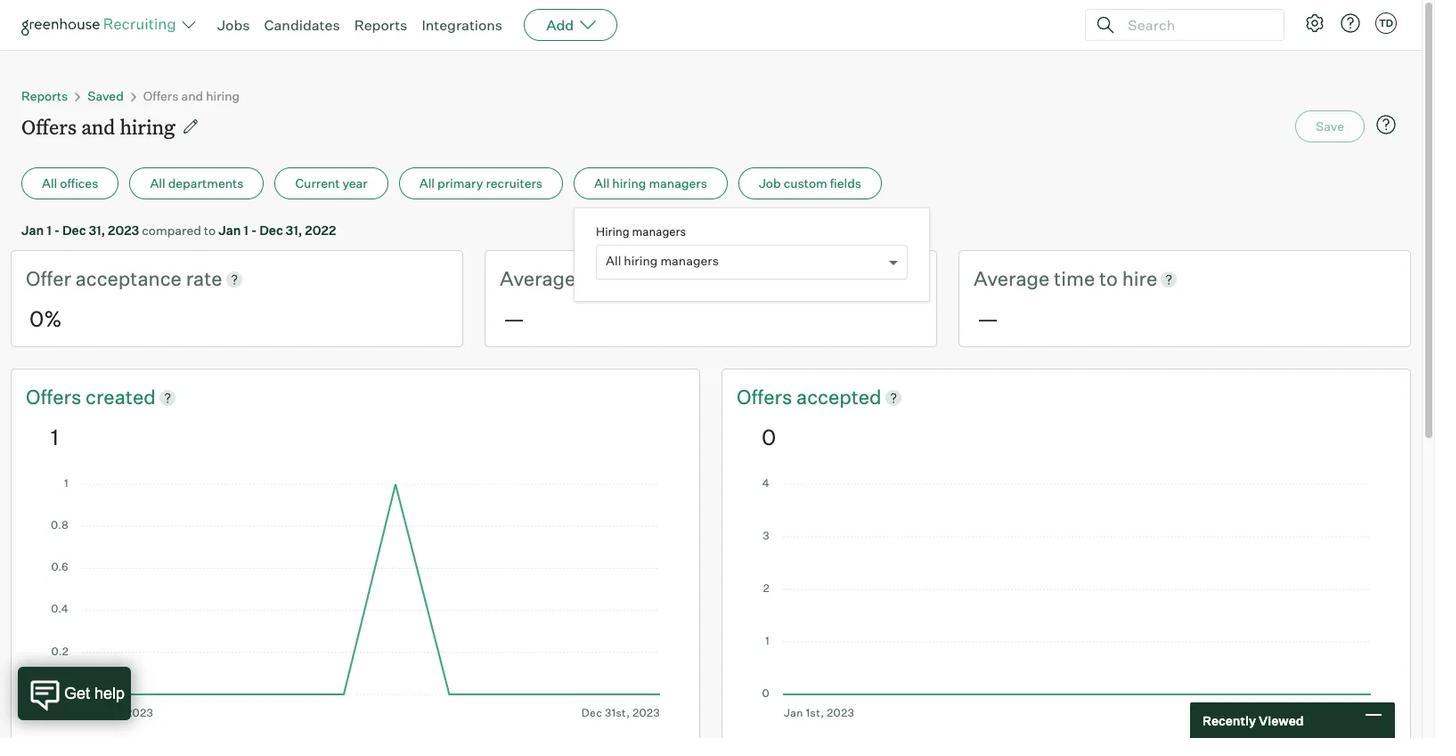 Task type: locate. For each thing, give the bounding box(es) containing it.
reports link right candidates
[[354, 16, 408, 34]]

offers and hiring link
[[143, 88, 240, 103]]

average
[[500, 266, 576, 290], [974, 266, 1050, 290]]

jan
[[21, 223, 44, 238], [219, 223, 241, 238]]

viewed
[[1259, 713, 1304, 728]]

0 horizontal spatial average
[[500, 266, 576, 290]]

integrations
[[422, 16, 503, 34]]

0 horizontal spatial average time to
[[500, 266, 648, 290]]

dec
[[62, 223, 86, 238], [260, 223, 283, 238]]

all for all primary recruiters button
[[419, 176, 435, 191]]

time for fill
[[580, 266, 621, 290]]

jan up "offer"
[[21, 223, 44, 238]]

jobs
[[217, 16, 250, 34]]

managers
[[649, 176, 707, 191], [632, 225, 686, 239], [661, 253, 719, 268]]

— for hire
[[977, 305, 999, 332]]

2 time from the left
[[1054, 266, 1095, 290]]

1 horizontal spatial average
[[974, 266, 1050, 290]]

1 horizontal spatial xychart image
[[762, 479, 1371, 720]]

all
[[42, 176, 57, 191], [150, 176, 165, 191], [419, 176, 435, 191], [594, 176, 610, 191], [606, 253, 621, 268]]

hiring
[[596, 225, 630, 239]]

offers and hiring
[[143, 88, 240, 103], [21, 113, 175, 140]]

job custom fields
[[759, 176, 862, 191]]

31, left 2023
[[89, 223, 105, 238]]

0 horizontal spatial reports link
[[21, 88, 68, 103]]

and down the saved
[[81, 113, 115, 140]]

managers right hiring
[[632, 225, 686, 239]]

1 vertical spatial and
[[81, 113, 115, 140]]

time down hiring
[[580, 266, 621, 290]]

year
[[343, 176, 368, 191]]

all hiring managers up hiring managers
[[594, 176, 707, 191]]

add
[[546, 16, 574, 34]]

2 xychart image from the left
[[762, 479, 1371, 720]]

to right compared
[[204, 223, 216, 238]]

fill
[[648, 266, 670, 290]]

1 horizontal spatial to
[[625, 266, 644, 290]]

0 horizontal spatial time
[[580, 266, 621, 290]]

2 average time to from the left
[[974, 266, 1122, 290]]

0 horizontal spatial dec
[[62, 223, 86, 238]]

31, left 2022 in the left top of the page
[[286, 223, 302, 238]]

managers down hiring managers
[[661, 253, 719, 268]]

reports right candidates
[[354, 16, 408, 34]]

2023
[[108, 223, 139, 238]]

managers up hiring managers
[[649, 176, 707, 191]]

-
[[54, 223, 60, 238], [251, 223, 257, 238]]

all inside all offices button
[[42, 176, 57, 191]]

xychart image
[[51, 479, 660, 720], [762, 479, 1371, 720]]

0%
[[29, 305, 62, 332]]

0
[[762, 424, 776, 450]]

1 vertical spatial reports
[[21, 88, 68, 103]]

all primary recruiters
[[419, 176, 543, 191]]

1 horizontal spatial average time to
[[974, 266, 1122, 290]]

recently
[[1203, 713, 1256, 728]]

1 horizontal spatial jan
[[219, 223, 241, 238]]

2 average from the left
[[974, 266, 1050, 290]]

time left hire
[[1054, 266, 1095, 290]]

offers
[[143, 88, 179, 103], [21, 113, 77, 140], [26, 385, 86, 409], [737, 385, 797, 409]]

0 horizontal spatial xychart image
[[51, 479, 660, 720]]

offers up "0"
[[737, 385, 797, 409]]

fields
[[830, 176, 862, 191]]

0 horizontal spatial 31,
[[89, 223, 105, 238]]

average time to
[[500, 266, 648, 290], [974, 266, 1122, 290]]

hiring
[[206, 88, 240, 103], [120, 113, 175, 140], [612, 176, 646, 191], [624, 253, 658, 268]]

reports
[[354, 16, 408, 34], [21, 88, 68, 103]]

and up 'edit' icon
[[181, 88, 203, 103]]

all inside all departments button
[[150, 176, 165, 191]]

offer
[[26, 266, 71, 290]]

compared
[[142, 223, 201, 238]]

all hiring managers
[[594, 176, 707, 191], [606, 253, 719, 268]]

0 horizontal spatial to
[[204, 223, 216, 238]]

saved
[[88, 88, 124, 103]]

current
[[295, 176, 340, 191]]

hiring inside button
[[612, 176, 646, 191]]

reports left 'saved' link
[[21, 88, 68, 103]]

offers link up "0"
[[737, 384, 797, 411]]

all hiring managers down hiring managers
[[606, 253, 719, 268]]

offers link
[[26, 384, 86, 411], [737, 384, 797, 411]]

custom
[[784, 176, 828, 191]]

0 vertical spatial reports
[[354, 16, 408, 34]]

hiring managers
[[596, 225, 686, 239]]

to
[[204, 223, 216, 238], [625, 266, 644, 290], [1099, 266, 1118, 290]]

jan down departments
[[219, 223, 241, 238]]

0 vertical spatial reports link
[[354, 16, 408, 34]]

created
[[86, 385, 156, 409]]

1 vertical spatial managers
[[632, 225, 686, 239]]

saved link
[[88, 88, 124, 103]]

jobs link
[[217, 16, 250, 34]]

1 time from the left
[[580, 266, 621, 290]]

31,
[[89, 223, 105, 238], [286, 223, 302, 238]]

offers link down 0%
[[26, 384, 86, 411]]

td button
[[1376, 12, 1397, 34]]

0 horizontal spatial -
[[54, 223, 60, 238]]

1 — from the left
[[503, 305, 525, 332]]

all left primary
[[419, 176, 435, 191]]

1 horizontal spatial dec
[[260, 223, 283, 238]]

all left the offices
[[42, 176, 57, 191]]

2 horizontal spatial to
[[1099, 266, 1118, 290]]

offers and hiring down the saved
[[21, 113, 175, 140]]

to for fill
[[625, 266, 644, 290]]

1 horizontal spatial reports
[[354, 16, 408, 34]]

rate
[[186, 266, 222, 290]]

all hiring managers button
[[574, 168, 728, 200]]

2022
[[305, 223, 336, 238]]

offers and hiring up 'edit' icon
[[143, 88, 240, 103]]

hire
[[1122, 266, 1158, 290]]

hiring up hiring managers
[[612, 176, 646, 191]]

average for fill
[[500, 266, 576, 290]]

0 horizontal spatial jan
[[21, 223, 44, 238]]

time for hire
[[1054, 266, 1095, 290]]

1 horizontal spatial time
[[1054, 266, 1095, 290]]

2 offers link from the left
[[737, 384, 797, 411]]

accepted link
[[797, 384, 882, 411]]

2 — from the left
[[977, 305, 999, 332]]

created link
[[86, 384, 156, 411]]

1 average time to from the left
[[500, 266, 648, 290]]

td
[[1379, 17, 1394, 29]]

to left hire
[[1099, 266, 1118, 290]]

- left 2022 in the left top of the page
[[251, 223, 257, 238]]

offers up all offices at the top left of the page
[[21, 113, 77, 140]]

- down all offices button
[[54, 223, 60, 238]]

0 vertical spatial managers
[[649, 176, 707, 191]]

offers link for 1
[[26, 384, 86, 411]]

1 horizontal spatial offers link
[[737, 384, 797, 411]]

0 vertical spatial all hiring managers
[[594, 176, 707, 191]]

1 horizontal spatial and
[[181, 88, 203, 103]]

current year button
[[275, 168, 388, 200]]

all left departments
[[150, 176, 165, 191]]

reports link
[[354, 16, 408, 34], [21, 88, 68, 103]]

hiring down hiring managers
[[624, 253, 658, 268]]

1 xychart image from the left
[[51, 479, 660, 720]]

to left fill
[[625, 266, 644, 290]]

0 horizontal spatial reports
[[21, 88, 68, 103]]

1 vertical spatial offers and hiring
[[21, 113, 175, 140]]

0 horizontal spatial —
[[503, 305, 525, 332]]

time
[[580, 266, 621, 290], [1054, 266, 1095, 290]]

1 vertical spatial all hiring managers
[[606, 253, 719, 268]]

dec down all offices button
[[62, 223, 86, 238]]

offers down 0%
[[26, 385, 86, 409]]

all inside all hiring managers button
[[594, 176, 610, 191]]

—
[[503, 305, 525, 332], [977, 305, 999, 332]]

1 horizontal spatial —
[[977, 305, 999, 332]]

and
[[181, 88, 203, 103], [81, 113, 115, 140]]

1 average from the left
[[500, 266, 576, 290]]

1 horizontal spatial -
[[251, 223, 257, 238]]

all hiring managers inside all hiring managers button
[[594, 176, 707, 191]]

dec left 2022 in the left top of the page
[[260, 223, 283, 238]]

1
[[46, 223, 52, 238], [244, 223, 249, 238], [51, 424, 59, 450]]

all inside all primary recruiters button
[[419, 176, 435, 191]]

reports for leftmost reports link
[[21, 88, 68, 103]]

reports link left 'saved' link
[[21, 88, 68, 103]]

1 offers link from the left
[[26, 384, 86, 411]]

2 - from the left
[[251, 223, 257, 238]]

all up hiring
[[594, 176, 610, 191]]

1 horizontal spatial 31,
[[286, 223, 302, 238]]

1 vertical spatial reports link
[[21, 88, 68, 103]]

0 horizontal spatial offers link
[[26, 384, 86, 411]]



Task type: vqa. For each thing, say whether or not it's contained in the screenshot.
the top Reports link
yes



Task type: describe. For each thing, give the bounding box(es) containing it.
1 dec from the left
[[62, 223, 86, 238]]

recruiters
[[486, 176, 543, 191]]

xychart image for 0
[[762, 479, 1371, 720]]

departments
[[168, 176, 244, 191]]

xychart image for 1
[[51, 479, 660, 720]]

faq image
[[1376, 114, 1397, 135]]

all departments button
[[130, 168, 264, 200]]

primary
[[438, 176, 483, 191]]

0 vertical spatial offers and hiring
[[143, 88, 240, 103]]

integrations link
[[422, 16, 503, 34]]

offers link for 0
[[737, 384, 797, 411]]

hiring left 'edit' icon
[[120, 113, 175, 140]]

1 31, from the left
[[89, 223, 105, 238]]

1 jan from the left
[[21, 223, 44, 238]]

hiring down 'jobs' on the top
[[206, 88, 240, 103]]

all for all offices button
[[42, 176, 57, 191]]

2 dec from the left
[[260, 223, 283, 238]]

accepted
[[797, 385, 882, 409]]

all for all departments button
[[150, 176, 165, 191]]

all for all hiring managers button
[[594, 176, 610, 191]]

Search text field
[[1124, 12, 1268, 38]]

offers right 'saved' link
[[143, 88, 179, 103]]

1 - from the left
[[54, 223, 60, 238]]

offices
[[60, 176, 98, 191]]

1 horizontal spatial reports link
[[354, 16, 408, 34]]

job custom fields button
[[739, 168, 882, 200]]

all offices button
[[21, 168, 119, 200]]

configure image
[[1305, 12, 1326, 34]]

all down hiring
[[606, 253, 621, 268]]

average time to for fill
[[500, 266, 648, 290]]

edit image
[[181, 118, 199, 136]]

td button
[[1372, 9, 1401, 37]]

recently viewed
[[1203, 713, 1304, 728]]

jan 1 - dec 31, 2023 compared to jan 1 - dec 31, 2022
[[21, 223, 336, 238]]

job
[[759, 176, 781, 191]]

candidates link
[[264, 16, 340, 34]]

greenhouse recruiting image
[[21, 14, 182, 36]]

all departments
[[150, 176, 244, 191]]

0 horizontal spatial and
[[81, 113, 115, 140]]

2 31, from the left
[[286, 223, 302, 238]]

average time to for hire
[[974, 266, 1122, 290]]

current year
[[295, 176, 368, 191]]

reports for rightmost reports link
[[354, 16, 408, 34]]

add button
[[524, 9, 618, 41]]

— for fill
[[503, 305, 525, 332]]

0 vertical spatial and
[[181, 88, 203, 103]]

offer acceptance
[[26, 266, 186, 290]]

2 vertical spatial managers
[[661, 253, 719, 268]]

managers inside button
[[649, 176, 707, 191]]

average for hire
[[974, 266, 1050, 290]]

2 jan from the left
[[219, 223, 241, 238]]

acceptance
[[75, 266, 182, 290]]

all offices
[[42, 176, 98, 191]]

all primary recruiters button
[[399, 168, 563, 200]]

to for hire
[[1099, 266, 1118, 290]]

candidates
[[264, 16, 340, 34]]



